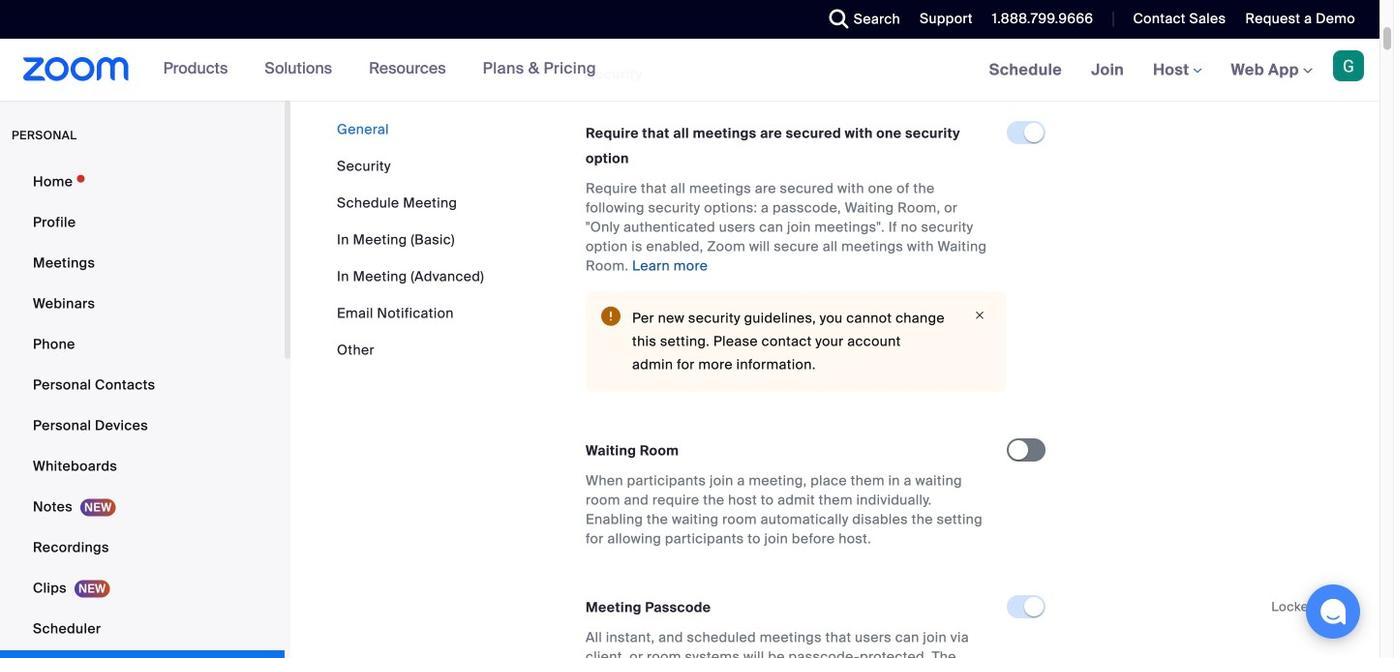 Task type: describe. For each thing, give the bounding box(es) containing it.
open chat image
[[1320, 599, 1347, 626]]

personal menu menu
[[0, 163, 285, 659]]

close image
[[969, 307, 992, 324]]



Task type: vqa. For each thing, say whether or not it's contained in the screenshot.
'Security' element
yes



Task type: locate. For each thing, give the bounding box(es) containing it.
banner
[[0, 39, 1380, 102]]

warning image
[[602, 307, 621, 326]]

alert inside security element
[[586, 291, 1007, 392]]

security element
[[574, 59, 1329, 659]]

alert
[[586, 291, 1007, 392]]

product information navigation
[[149, 39, 611, 101]]

menu bar
[[337, 120, 484, 360]]

zoom logo image
[[23, 57, 129, 81]]

profile picture image
[[1334, 50, 1365, 81]]

meetings navigation
[[975, 39, 1380, 102]]



